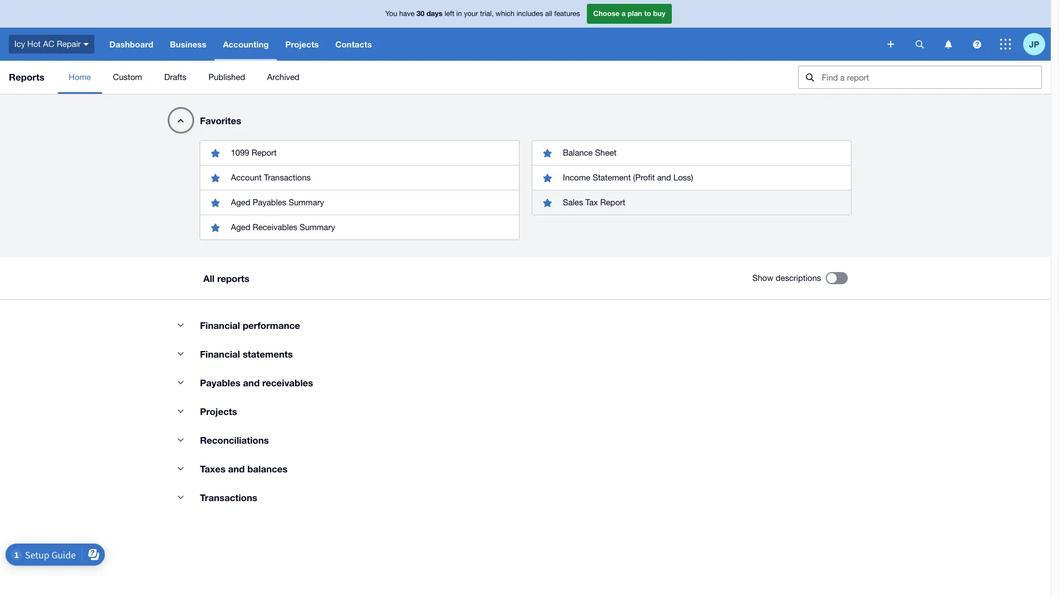 Task type: vqa. For each thing, say whether or not it's contained in the screenshot.
Collapse report group icon for Payables and receivables
yes



Task type: describe. For each thing, give the bounding box(es) containing it.
sales tax report link
[[532, 190, 851, 215]]

projects button
[[277, 28, 327, 61]]

0 vertical spatial and
[[658, 173, 672, 182]]

choose a plan to buy
[[594, 9, 666, 18]]

archived link
[[256, 61, 311, 94]]

sales tax report
[[563, 198, 626, 207]]

aged for aged receivables summary
[[231, 222, 250, 232]]

1099
[[231, 148, 249, 157]]

0 vertical spatial transactions
[[264, 173, 311, 182]]

0 vertical spatial payables
[[253, 198, 287, 207]]

remove favorite image for income statement (profit and loss)
[[537, 167, 559, 189]]

taxes and balances
[[200, 463, 288, 475]]

ac
[[43, 39, 54, 48]]

choose
[[594, 9, 620, 18]]

repair
[[57, 39, 81, 48]]

home
[[69, 72, 91, 82]]

(profit
[[634, 173, 655, 182]]

loss)
[[674, 173, 694, 182]]

aged payables summary link
[[200, 190, 519, 215]]

1 vertical spatial report
[[601, 198, 626, 207]]

account transactions link
[[200, 165, 519, 190]]

to
[[645, 9, 652, 18]]

financial statements
[[200, 348, 293, 360]]

in
[[457, 10, 462, 18]]

and for receivables
[[243, 377, 260, 389]]

icy hot ac repair button
[[0, 28, 101, 61]]

menu containing home
[[58, 61, 790, 94]]

custom
[[113, 72, 142, 82]]

statement
[[593, 173, 631, 182]]

home link
[[58, 61, 102, 94]]

show descriptions
[[753, 273, 822, 283]]

remove favorite image for aged payables summary
[[205, 192, 227, 214]]

your
[[464, 10, 478, 18]]

aged receivables summary
[[231, 222, 335, 232]]

performance
[[243, 320, 300, 331]]

accounting
[[223, 39, 269, 49]]

published
[[209, 72, 245, 82]]

custom link
[[102, 61, 153, 94]]

reports
[[217, 272, 250, 284]]

taxes
[[200, 463, 226, 475]]

you have 30 days left in your trial, which includes all features
[[386, 9, 580, 18]]

tax
[[586, 198, 598, 207]]

buy
[[654, 9, 666, 18]]

contacts button
[[327, 28, 380, 61]]

sales
[[563, 198, 584, 207]]

income
[[563, 173, 591, 182]]

plan
[[628, 9, 643, 18]]

Find a report text field
[[821, 66, 1042, 88]]

all reports
[[203, 272, 250, 284]]

aged payables summary
[[231, 198, 324, 207]]

projects inside dropdown button
[[286, 39, 319, 49]]

archived
[[267, 72, 300, 82]]

favorites
[[200, 115, 241, 126]]

all
[[203, 272, 215, 284]]

jp
[[1030, 39, 1040, 49]]

income statement (profit and loss) link
[[532, 165, 851, 190]]

icy
[[14, 39, 25, 48]]

financial for financial performance
[[200, 320, 240, 331]]

drafts
[[164, 72, 187, 82]]

left
[[445, 10, 455, 18]]

reconciliations
[[200, 434, 269, 446]]



Task type: locate. For each thing, give the bounding box(es) containing it.
0 horizontal spatial projects
[[200, 406, 237, 417]]

show
[[753, 273, 774, 283]]

0 vertical spatial summary
[[289, 198, 324, 207]]

None field
[[799, 66, 1043, 89]]

projects up reconciliations
[[200, 406, 237, 417]]

1 financial from the top
[[200, 320, 240, 331]]

descriptions
[[776, 273, 822, 283]]

remove favorite image left income
[[537, 167, 559, 189]]

1 horizontal spatial svg image
[[945, 40, 953, 48]]

banner containing jp
[[0, 0, 1052, 61]]

banner
[[0, 0, 1052, 61]]

report right tax
[[601, 198, 626, 207]]

0 horizontal spatial payables
[[200, 377, 241, 389]]

remove favorite image for balance sheet
[[537, 142, 559, 164]]

remove favorite image
[[205, 142, 227, 164], [537, 142, 559, 164], [537, 167, 559, 189], [205, 216, 227, 238]]

1099 report link
[[200, 141, 519, 165]]

0 horizontal spatial transactions
[[200, 492, 257, 503]]

collapse report group image for taxes
[[170, 458, 192, 480]]

remove favorite image inside the 1099 report 'link'
[[205, 142, 227, 164]]

summary
[[289, 198, 324, 207], [300, 222, 335, 232]]

0 horizontal spatial report
[[252, 148, 277, 157]]

payables and receivables
[[200, 377, 313, 389]]

receivables
[[253, 222, 298, 232]]

payables
[[253, 198, 287, 207], [200, 377, 241, 389]]

projects
[[286, 39, 319, 49], [200, 406, 237, 417]]

1099 report
[[231, 148, 277, 157]]

remove favorite image inside income statement (profit and loss) link
[[537, 167, 559, 189]]

business
[[170, 39, 207, 49]]

have
[[400, 10, 415, 18]]

aged down 'account' at the top left of the page
[[231, 198, 250, 207]]

1 vertical spatial collapse report group image
[[170, 400, 192, 422]]

statements
[[243, 348, 293, 360]]

remove favorite image for sales tax report
[[537, 192, 559, 214]]

remove favorite image inside account transactions link
[[205, 167, 227, 189]]

remove favorite image inside balance sheet link
[[537, 142, 559, 164]]

balances
[[248, 463, 288, 475]]

financial up financial statements
[[200, 320, 240, 331]]

1 horizontal spatial payables
[[253, 198, 287, 207]]

remove favorite image inside aged payables summary link
[[205, 192, 227, 214]]

collapse report group image
[[170, 343, 192, 365], [170, 372, 192, 394], [170, 429, 192, 451], [170, 458, 192, 480], [170, 486, 192, 508]]

1 collapse report group image from the top
[[170, 343, 192, 365]]

report
[[252, 148, 277, 157], [601, 198, 626, 207]]

sheet
[[596, 148, 617, 157]]

balance sheet
[[563, 148, 617, 157]]

you
[[386, 10, 398, 18]]

aged
[[231, 198, 250, 207], [231, 222, 250, 232]]

icy hot ac repair
[[14, 39, 81, 48]]

published link
[[198, 61, 256, 94]]

4 collapse report group image from the top
[[170, 458, 192, 480]]

and
[[658, 173, 672, 182], [243, 377, 260, 389], [228, 463, 245, 475]]

svg image
[[945, 40, 953, 48], [84, 43, 89, 46]]

navigation
[[101, 28, 880, 61]]

days
[[427, 9, 443, 18]]

remove favorite image up all
[[205, 216, 227, 238]]

remove favorite image inside sales tax report link
[[537, 192, 559, 214]]

aged left receivables
[[231, 222, 250, 232]]

0 vertical spatial financial
[[200, 320, 240, 331]]

report inside 'link'
[[252, 148, 277, 157]]

summary for aged receivables summary
[[300, 222, 335, 232]]

projects up archived
[[286, 39, 319, 49]]

transactions up aged payables summary
[[264, 173, 311, 182]]

expand report group image
[[170, 109, 192, 131]]

report right 1099
[[252, 148, 277, 157]]

income statement (profit and loss)
[[563, 173, 694, 182]]

and for balances
[[228, 463, 245, 475]]

accounting button
[[215, 28, 277, 61]]

summary for aged payables summary
[[289, 198, 324, 207]]

account transactions
[[231, 173, 311, 182]]

0 vertical spatial aged
[[231, 198, 250, 207]]

payables down financial statements
[[200, 377, 241, 389]]

financial down financial performance
[[200, 348, 240, 360]]

which
[[496, 10, 515, 18]]

receivables
[[262, 377, 313, 389]]

0 vertical spatial report
[[252, 148, 277, 157]]

0 vertical spatial projects
[[286, 39, 319, 49]]

menu
[[58, 61, 790, 94]]

business button
[[162, 28, 215, 61]]

remove favorite image for aged receivables summary
[[205, 216, 227, 238]]

collapse report group image for projects
[[170, 400, 192, 422]]

1 vertical spatial and
[[243, 377, 260, 389]]

1 horizontal spatial report
[[601, 198, 626, 207]]

financial for financial statements
[[200, 348, 240, 360]]

and left loss)
[[658, 173, 672, 182]]

collapse report group image
[[170, 314, 192, 336], [170, 400, 192, 422]]

1 collapse report group image from the top
[[170, 314, 192, 336]]

financial performance
[[200, 320, 300, 331]]

2 aged from the top
[[231, 222, 250, 232]]

2 financial from the top
[[200, 348, 240, 360]]

collapse report group image for payables
[[170, 372, 192, 394]]

hot
[[27, 39, 41, 48]]

collapse report group image for financial
[[170, 343, 192, 365]]

features
[[555, 10, 580, 18]]

2 collapse report group image from the top
[[170, 400, 192, 422]]

financial
[[200, 320, 240, 331], [200, 348, 240, 360]]

0 horizontal spatial svg image
[[84, 43, 89, 46]]

dashboard link
[[101, 28, 162, 61]]

a
[[622, 9, 626, 18]]

aged receivables summary link
[[200, 215, 519, 240]]

includes
[[517, 10, 544, 18]]

drafts link
[[153, 61, 198, 94]]

1 vertical spatial summary
[[300, 222, 335, 232]]

30
[[417, 9, 425, 18]]

2 collapse report group image from the top
[[170, 372, 192, 394]]

remove favorite image left 1099
[[205, 142, 227, 164]]

contacts
[[336, 39, 372, 49]]

3 collapse report group image from the top
[[170, 429, 192, 451]]

and down financial statements
[[243, 377, 260, 389]]

svg image right repair
[[84, 43, 89, 46]]

balance sheet link
[[532, 141, 851, 165]]

collapse report group image for financial performance
[[170, 314, 192, 336]]

remove favorite image for 1099 report
[[205, 142, 227, 164]]

1 vertical spatial aged
[[231, 222, 250, 232]]

transactions
[[264, 173, 311, 182], [200, 492, 257, 503]]

1 vertical spatial payables
[[200, 377, 241, 389]]

payables down account transactions
[[253, 198, 287, 207]]

balance
[[563, 148, 593, 157]]

and right taxes
[[228, 463, 245, 475]]

summary right receivables
[[300, 222, 335, 232]]

remove favorite image for account transactions
[[205, 167, 227, 189]]

1 vertical spatial transactions
[[200, 492, 257, 503]]

navigation containing dashboard
[[101, 28, 880, 61]]

1 horizontal spatial projects
[[286, 39, 319, 49]]

1 vertical spatial projects
[[200, 406, 237, 417]]

5 collapse report group image from the top
[[170, 486, 192, 508]]

all
[[546, 10, 553, 18]]

0 vertical spatial collapse report group image
[[170, 314, 192, 336]]

1 horizontal spatial transactions
[[264, 173, 311, 182]]

account
[[231, 173, 262, 182]]

reports
[[9, 71, 44, 83]]

remove favorite image left balance
[[537, 142, 559, 164]]

2 vertical spatial and
[[228, 463, 245, 475]]

svg image
[[1001, 39, 1012, 50], [916, 40, 924, 48], [973, 40, 982, 48], [888, 41, 895, 47]]

remove favorite image
[[205, 167, 227, 189], [205, 192, 227, 214], [537, 192, 559, 214]]

trial,
[[480, 10, 494, 18]]

dashboard
[[109, 39, 153, 49]]

summary up aged receivables summary
[[289, 198, 324, 207]]

jp button
[[1024, 28, 1052, 61]]

aged for aged payables summary
[[231, 198, 250, 207]]

1 aged from the top
[[231, 198, 250, 207]]

remove favorite image inside aged receivables summary link
[[205, 216, 227, 238]]

transactions down taxes and balances
[[200, 492, 257, 503]]

svg image inside icy hot ac repair popup button
[[84, 43, 89, 46]]

1 vertical spatial financial
[[200, 348, 240, 360]]

svg image up find a report text field
[[945, 40, 953, 48]]



